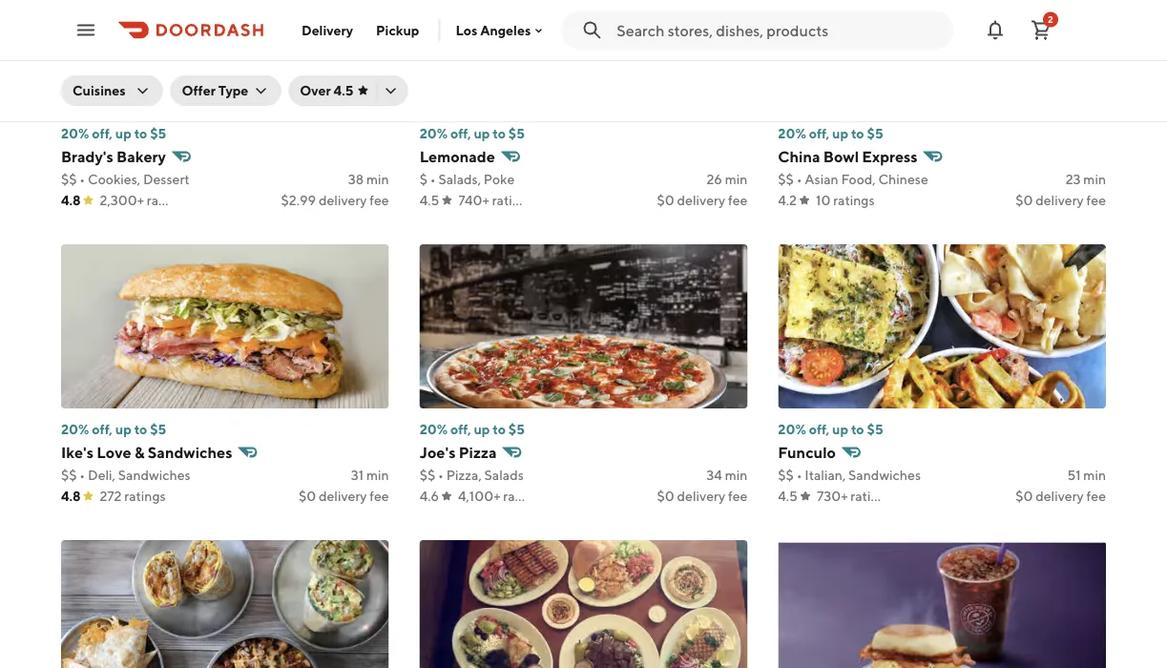 Task type: describe. For each thing, give the bounding box(es) containing it.
offer
[[182, 83, 216, 98]]

over
[[300, 83, 331, 98]]

poke
[[484, 171, 515, 187]]

• for china bowl express
[[797, 171, 802, 187]]

to for china bowl express
[[852, 126, 865, 141]]

min for brady's bakery
[[367, 171, 389, 187]]

51
[[1068, 467, 1081, 483]]

delivery button
[[290, 15, 365, 45]]

23 min
[[1066, 171, 1106, 187]]

min for joe's pizza
[[725, 467, 748, 483]]

delivery for ike's love & sandwiches
[[319, 488, 367, 504]]

740+
[[458, 192, 490, 208]]

4,100+ ratings
[[458, 488, 545, 504]]

lemonade
[[420, 147, 495, 166]]

pickup
[[376, 22, 419, 38]]

4.5 for funculo
[[778, 488, 798, 504]]

$$ • cookies, dessert
[[61, 171, 190, 187]]

4.5 for lemonade
[[420, 192, 439, 208]]

20% off, up to $5 for brady's bakery
[[61, 126, 166, 141]]

delivery for joe's pizza
[[677, 488, 726, 504]]

20% for lemonade
[[420, 126, 448, 141]]

asian
[[805, 171, 839, 187]]

• for lemonade
[[430, 171, 436, 187]]

cuisines
[[73, 83, 126, 98]]

to for lemonade
[[493, 126, 506, 141]]

to for ike's love & sandwiches
[[134, 421, 147, 437]]

salads,
[[439, 171, 481, 187]]

off, for ike's love & sandwiches
[[92, 421, 113, 437]]

26
[[707, 171, 723, 187]]

fee for lemonade
[[728, 192, 748, 208]]

sandwiches for $$ • italian, sandwiches
[[849, 467, 921, 483]]

offer type button
[[170, 75, 281, 106]]

20% off, up to $5 for funculo
[[778, 421, 884, 437]]

31
[[351, 467, 364, 483]]

fee for ike's love & sandwiches
[[370, 488, 389, 504]]

angeles
[[480, 22, 531, 38]]

up for ike's love & sandwiches
[[115, 421, 132, 437]]

offer type
[[182, 83, 248, 98]]

20% for funculo
[[778, 421, 807, 437]]

4.2
[[778, 192, 797, 208]]

• for funculo
[[797, 467, 802, 483]]

joe's
[[420, 443, 456, 462]]

$$ for china
[[778, 171, 794, 187]]

food,
[[841, 171, 876, 187]]

bowl
[[824, 147, 859, 166]]

pizza,
[[446, 467, 482, 483]]

ratings for brady's bakery
[[147, 192, 188, 208]]

fee for joe's pizza
[[728, 488, 748, 504]]

min for china bowl express
[[1084, 171, 1106, 187]]

$0 delivery fee for funculo
[[1016, 488, 1106, 504]]

20% for ike's love & sandwiches
[[61, 421, 89, 437]]

1 items, open order cart image
[[1030, 19, 1053, 42]]

2,300+
[[100, 192, 144, 208]]

$5 for china bowl express
[[867, 126, 884, 141]]

$$ for brady's
[[61, 171, 77, 187]]

26 min
[[707, 171, 748, 187]]

2,300+ ratings
[[100, 192, 188, 208]]

salads
[[485, 467, 524, 483]]

20% off, up to $5 for china bowl express
[[778, 126, 884, 141]]

$2.99
[[281, 192, 316, 208]]

los angeles
[[456, 22, 531, 38]]

$0 delivery fee for lemonade
[[657, 192, 748, 208]]

min for funculo
[[1084, 467, 1106, 483]]

$$ • pizza, salads
[[420, 467, 524, 483]]

to for funculo
[[852, 421, 865, 437]]

china
[[778, 147, 821, 166]]

ratings for ike's love & sandwiches
[[124, 488, 166, 504]]

34 min
[[707, 467, 748, 483]]

$2.99 delivery fee
[[281, 192, 389, 208]]

4.8 for ike's love & sandwiches
[[61, 488, 81, 504]]

$5 for brady's bakery
[[150, 126, 166, 141]]

$0 for lemonade
[[657, 192, 675, 208]]

up for brady's bakery
[[115, 126, 132, 141]]

express
[[862, 147, 918, 166]]

delivery for china bowl express
[[1036, 192, 1084, 208]]

off, for funculo
[[809, 421, 830, 437]]

off, for lemonade
[[451, 126, 471, 141]]

los
[[456, 22, 478, 38]]

23
[[1066, 171, 1081, 187]]

to for joe's pizza
[[493, 421, 506, 437]]

• for joe's pizza
[[438, 467, 444, 483]]

20% off, up to $5 for lemonade
[[420, 126, 525, 141]]

china bowl express
[[778, 147, 918, 166]]

bakery
[[117, 147, 166, 166]]

italian,
[[805, 467, 846, 483]]

Store search: begin typing to search for stores available on DoorDash text field
[[617, 20, 942, 41]]

2 button
[[1022, 11, 1061, 49]]

ratings for china bowl express
[[834, 192, 875, 208]]

ratings for lemonade
[[492, 192, 534, 208]]



Task type: locate. For each thing, give the bounding box(es) containing it.
joe's pizza
[[420, 443, 497, 462]]

4.5
[[334, 83, 354, 98], [420, 192, 439, 208], [778, 488, 798, 504]]

ratings
[[147, 192, 188, 208], [492, 192, 534, 208], [834, 192, 875, 208], [124, 488, 166, 504], [503, 488, 545, 504], [851, 488, 892, 504]]

up for china bowl express
[[833, 126, 849, 141]]

&
[[135, 443, 145, 462]]

min right 38
[[367, 171, 389, 187]]

delivery down 31
[[319, 488, 367, 504]]

off, up lemonade
[[451, 126, 471, 141]]

fee for funculo
[[1087, 488, 1106, 504]]

$$ up 4.6 in the bottom left of the page
[[420, 467, 436, 483]]

$5 up ike's love & sandwiches
[[150, 421, 166, 437]]

to up poke
[[493, 126, 506, 141]]

• down joe's
[[438, 467, 444, 483]]

type
[[218, 83, 248, 98]]

20% off, up to $5 up brady's bakery
[[61, 126, 166, 141]]

2 horizontal spatial 4.5
[[778, 488, 798, 504]]

sandwiches for ike's love & sandwiches
[[148, 443, 232, 462]]

• left deli,
[[80, 467, 85, 483]]

delivery down 38
[[319, 192, 367, 208]]

$5 up the $$ • italian, sandwiches
[[867, 421, 884, 437]]

fee down 51 min at the right
[[1087, 488, 1106, 504]]

ratings for funculo
[[851, 488, 892, 504]]

$$ for ike's
[[61, 467, 77, 483]]

min right 23
[[1084, 171, 1106, 187]]

sandwiches right &
[[148, 443, 232, 462]]

38
[[348, 171, 364, 187]]

fee
[[370, 192, 389, 208], [728, 192, 748, 208], [1087, 192, 1106, 208], [370, 488, 389, 504], [728, 488, 748, 504], [1087, 488, 1106, 504]]

delivery for brady's bakery
[[319, 192, 367, 208]]

20% up china
[[778, 126, 807, 141]]

20% up 'brady's'
[[61, 126, 89, 141]]

31 min
[[351, 467, 389, 483]]

10
[[816, 192, 831, 208]]

4.5 right over
[[334, 83, 354, 98]]

up
[[115, 126, 132, 141], [474, 126, 490, 141], [833, 126, 849, 141], [115, 421, 132, 437], [474, 421, 490, 437], [833, 421, 849, 437]]

20% for joe's pizza
[[420, 421, 448, 437]]

• for brady's bakery
[[80, 171, 85, 187]]

272 ratings
[[100, 488, 166, 504]]

up up lemonade
[[474, 126, 490, 141]]

deli,
[[88, 467, 115, 483]]

off, up joe's pizza
[[451, 421, 471, 437]]

up for lemonade
[[474, 126, 490, 141]]

up up love
[[115, 421, 132, 437]]

$5 up bakery
[[150, 126, 166, 141]]

min
[[367, 171, 389, 187], [725, 171, 748, 187], [1084, 171, 1106, 187], [367, 467, 389, 483], [725, 467, 748, 483], [1084, 467, 1106, 483]]

brady's bakery
[[61, 147, 166, 166]]

fee down 26 min
[[728, 192, 748, 208]]

ratings down the $$ • italian, sandwiches
[[851, 488, 892, 504]]

off, up funculo
[[809, 421, 830, 437]]

up up pizza
[[474, 421, 490, 437]]

off, up brady's bakery
[[92, 126, 113, 141]]

fee down 31 min
[[370, 488, 389, 504]]

sandwiches up 730+ ratings
[[849, 467, 921, 483]]

ike's
[[61, 443, 94, 462]]

$5 up poke
[[509, 126, 525, 141]]

$0 delivery fee down 34
[[657, 488, 748, 504]]

2 4.8 from the top
[[61, 488, 81, 504]]

over 4.5 button
[[289, 75, 408, 106]]

$5 up express
[[867, 126, 884, 141]]

4.6
[[420, 488, 439, 504]]

4.8 down 'brady's'
[[61, 192, 81, 208]]

4.8
[[61, 192, 81, 208], [61, 488, 81, 504]]

chinese
[[879, 171, 929, 187]]

$
[[420, 171, 428, 187]]

20% off, up to $5 for joe's pizza
[[420, 421, 525, 437]]

brady's
[[61, 147, 113, 166]]

$0 delivery fee for ike's love & sandwiches
[[299, 488, 389, 504]]

20% up the ike's
[[61, 421, 89, 437]]

$0 for ike's love & sandwiches
[[299, 488, 316, 504]]

$$
[[61, 171, 77, 187], [778, 171, 794, 187], [61, 467, 77, 483], [420, 467, 436, 483], [778, 467, 794, 483]]

20% up lemonade
[[420, 126, 448, 141]]

730+ ratings
[[817, 488, 892, 504]]

open menu image
[[74, 19, 97, 42]]

cuisines button
[[61, 75, 163, 106]]

4.8 for brady's bakery
[[61, 192, 81, 208]]

$0 delivery fee
[[657, 192, 748, 208], [1016, 192, 1106, 208], [299, 488, 389, 504], [657, 488, 748, 504], [1016, 488, 1106, 504]]

20% up joe's
[[420, 421, 448, 437]]

$0 delivery fee for joe's pizza
[[657, 488, 748, 504]]

fee down 34 min at the bottom of the page
[[728, 488, 748, 504]]

love
[[97, 443, 131, 462]]

• for ike's love & sandwiches
[[80, 467, 85, 483]]

• right $
[[430, 171, 436, 187]]

delivery down 51 at right
[[1036, 488, 1084, 504]]

sandwiches
[[148, 443, 232, 462], [118, 467, 191, 483], [849, 467, 921, 483]]

min for lemonade
[[725, 171, 748, 187]]

$$ down funculo
[[778, 467, 794, 483]]

delivery for lemonade
[[677, 192, 726, 208]]

fee for brady's bakery
[[370, 192, 389, 208]]

$0 delivery fee for china bowl express
[[1016, 192, 1106, 208]]

1 vertical spatial 4.8
[[61, 488, 81, 504]]

up up brady's bakery
[[115, 126, 132, 141]]

pickup button
[[365, 15, 431, 45]]

20% off, up to $5
[[61, 126, 166, 141], [420, 126, 525, 141], [778, 126, 884, 141], [61, 421, 166, 437], [420, 421, 525, 437], [778, 421, 884, 437]]

up for funculo
[[833, 421, 849, 437]]

dessert
[[143, 171, 190, 187]]

off, for china bowl express
[[809, 126, 830, 141]]

to up bakery
[[134, 126, 147, 141]]

ratings down dessert
[[147, 192, 188, 208]]

$$ down 'brady's'
[[61, 171, 77, 187]]

34
[[707, 467, 723, 483]]

up for joe's pizza
[[474, 421, 490, 437]]

20% off, up to $5 up funculo
[[778, 421, 884, 437]]

•
[[80, 171, 85, 187], [430, 171, 436, 187], [797, 171, 802, 187], [80, 467, 85, 483], [438, 467, 444, 483], [797, 467, 802, 483]]

los angeles button
[[456, 22, 546, 38]]

delivery down 34
[[677, 488, 726, 504]]

$$ down the ike's
[[61, 467, 77, 483]]

$5 for funculo
[[867, 421, 884, 437]]

$$ for joe's
[[420, 467, 436, 483]]

funculo
[[778, 443, 836, 462]]

$0 delivery fee down 31
[[299, 488, 389, 504]]

to for brady's bakery
[[134, 126, 147, 141]]

• down funculo
[[797, 467, 802, 483]]

notification bell image
[[984, 19, 1007, 42]]

$0 delivery fee down 51 at right
[[1016, 488, 1106, 504]]

delivery
[[302, 22, 353, 38]]

$0 for china bowl express
[[1016, 192, 1033, 208]]

delivery down 26
[[677, 192, 726, 208]]

min right 51 at right
[[1084, 467, 1106, 483]]

$0 delivery fee down 26
[[657, 192, 748, 208]]

4.5 inside button
[[334, 83, 354, 98]]

delivery down 23
[[1036, 192, 1084, 208]]

to
[[134, 126, 147, 141], [493, 126, 506, 141], [852, 126, 865, 141], [134, 421, 147, 437], [493, 421, 506, 437], [852, 421, 865, 437]]

$$ • italian, sandwiches
[[778, 467, 921, 483]]

delivery
[[319, 192, 367, 208], [677, 192, 726, 208], [1036, 192, 1084, 208], [319, 488, 367, 504], [677, 488, 726, 504], [1036, 488, 1084, 504]]

up up funculo
[[833, 421, 849, 437]]

off, for joe's pizza
[[451, 421, 471, 437]]

20% up funculo
[[778, 421, 807, 437]]

• down 'brady's'
[[80, 171, 85, 187]]

38 min
[[348, 171, 389, 187]]

$ • salads, poke
[[420, 171, 515, 187]]

over 4.5
[[300, 83, 354, 98]]

to up china bowl express
[[852, 126, 865, 141]]

ratings down $$ • asian food, chinese
[[834, 192, 875, 208]]

delivery for funculo
[[1036, 488, 1084, 504]]

min right 26
[[725, 171, 748, 187]]

off, up love
[[92, 421, 113, 437]]

0 vertical spatial 4.5
[[334, 83, 354, 98]]

$$ • deli, sandwiches
[[61, 467, 191, 483]]

0 vertical spatial 4.8
[[61, 192, 81, 208]]

to up pizza
[[493, 421, 506, 437]]

10 ratings
[[816, 192, 875, 208]]

fee down 23 min
[[1087, 192, 1106, 208]]

4.5 left "730+"
[[778, 488, 798, 504]]

2 vertical spatial 4.5
[[778, 488, 798, 504]]

$5 for ike's love & sandwiches
[[150, 421, 166, 437]]

20% off, up to $5 up love
[[61, 421, 166, 437]]

$0 delivery fee down 23
[[1016, 192, 1106, 208]]

4,100+
[[458, 488, 501, 504]]

sandwiches down ike's love & sandwiches
[[118, 467, 191, 483]]

pizza
[[459, 443, 497, 462]]

$0
[[657, 192, 675, 208], [1016, 192, 1033, 208], [299, 488, 316, 504], [657, 488, 675, 504], [1016, 488, 1033, 504]]

ratings down $$ • deli, sandwiches
[[124, 488, 166, 504]]

cookies,
[[88, 171, 140, 187]]

20% for china bowl express
[[778, 126, 807, 141]]

ike's love & sandwiches
[[61, 443, 232, 462]]

min right 31
[[367, 467, 389, 483]]

ratings down poke
[[492, 192, 534, 208]]

1 4.8 from the top
[[61, 192, 81, 208]]

730+
[[817, 488, 848, 504]]

min right 34
[[725, 467, 748, 483]]

20% off, up to $5 up pizza
[[420, 421, 525, 437]]

up up bowl
[[833, 126, 849, 141]]

20%
[[61, 126, 89, 141], [420, 126, 448, 141], [778, 126, 807, 141], [61, 421, 89, 437], [420, 421, 448, 437], [778, 421, 807, 437]]

ratings for joe's pizza
[[503, 488, 545, 504]]

ratings down salads
[[503, 488, 545, 504]]

2
[[1048, 14, 1054, 25]]

$$ up 4.2
[[778, 171, 794, 187]]

0 horizontal spatial 4.5
[[334, 83, 354, 98]]

4.5 down $
[[420, 192, 439, 208]]

to up the $$ • italian, sandwiches
[[852, 421, 865, 437]]

off,
[[92, 126, 113, 141], [451, 126, 471, 141], [809, 126, 830, 141], [92, 421, 113, 437], [451, 421, 471, 437], [809, 421, 830, 437]]

$5
[[150, 126, 166, 141], [509, 126, 525, 141], [867, 126, 884, 141], [150, 421, 166, 437], [509, 421, 525, 437], [867, 421, 884, 437]]

272
[[100, 488, 122, 504]]

1 vertical spatial 4.5
[[420, 192, 439, 208]]

$0 for funculo
[[1016, 488, 1033, 504]]

20% off, up to $5 up bowl
[[778, 126, 884, 141]]

51 min
[[1068, 467, 1106, 483]]

20% off, up to $5 up lemonade
[[420, 126, 525, 141]]

to up &
[[134, 421, 147, 437]]

20% for brady's bakery
[[61, 126, 89, 141]]

min for ike's love & sandwiches
[[367, 467, 389, 483]]

off, up china
[[809, 126, 830, 141]]

740+ ratings
[[458, 192, 534, 208]]

$5 for lemonade
[[509, 126, 525, 141]]

fee for china bowl express
[[1087, 192, 1106, 208]]

1 horizontal spatial 4.5
[[420, 192, 439, 208]]

20% off, up to $5 for ike's love & sandwiches
[[61, 421, 166, 437]]

$$ • asian food, chinese
[[778, 171, 929, 187]]

$0 for joe's pizza
[[657, 488, 675, 504]]

4.8 left 272
[[61, 488, 81, 504]]

• left asian
[[797, 171, 802, 187]]

fee down 38 min
[[370, 192, 389, 208]]

sandwiches for $$ • deli, sandwiches
[[118, 467, 191, 483]]

off, for brady's bakery
[[92, 126, 113, 141]]

$5 up salads
[[509, 421, 525, 437]]

$5 for joe's pizza
[[509, 421, 525, 437]]



Task type: vqa. For each thing, say whether or not it's contained in the screenshot.


